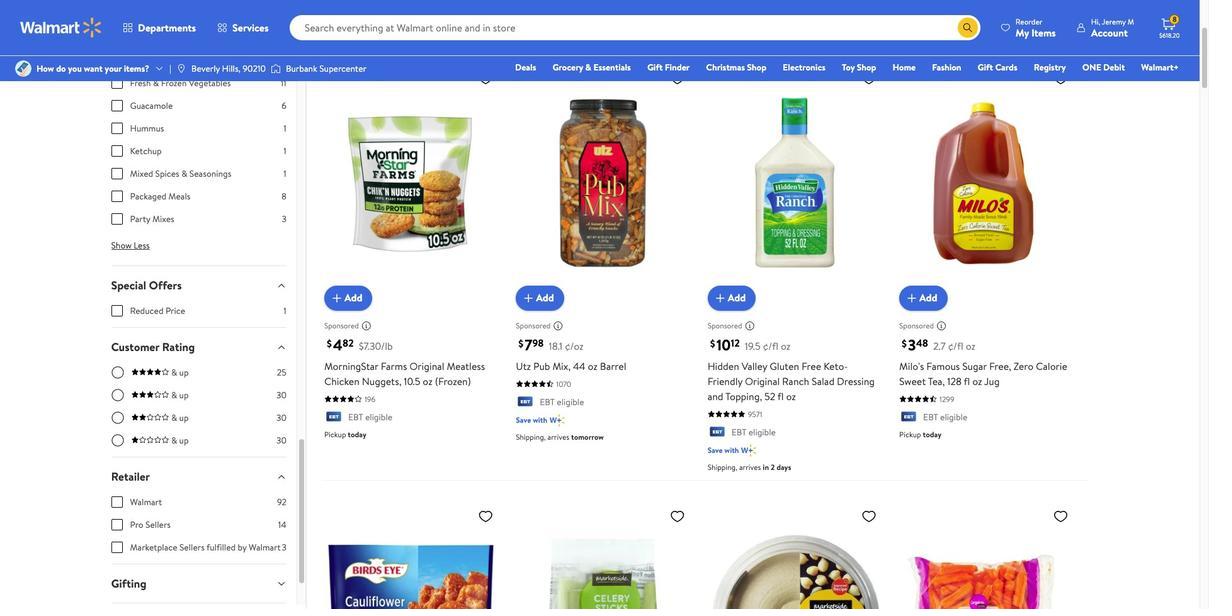 Task type: describe. For each thing, give the bounding box(es) containing it.
sellers for marketplace
[[179, 542, 205, 554]]

retailer
[[111, 469, 150, 485]]

customer rating button
[[101, 328, 297, 367]]

how
[[37, 62, 54, 75]]

registry link
[[1028, 60, 1072, 74]]

ebt eligible for 3
[[923, 411, 968, 424]]

(107)
[[549, 5, 570, 19]]

how do you want your items?
[[37, 62, 149, 75]]

cards
[[995, 61, 1018, 74]]

mixed
[[130, 168, 153, 180]]

product category group
[[111, 0, 286, 236]]

¢/oz
[[565, 339, 584, 353]]

electronics link
[[777, 60, 831, 74]]

1 horizontal spatial ebt image
[[708, 427, 727, 440]]

shipping, arrives in 2 days
[[708, 462, 791, 473]]

friendly
[[708, 375, 743, 388]]

ebt for 4
[[348, 411, 363, 424]]

marketplace sellers fulfilled by walmart 3
[[130, 542, 286, 554]]

fashion
[[932, 61, 961, 74]]

toy
[[842, 61, 855, 74]]

food
[[519, 3, 546, 20]]

pub
[[533, 359, 550, 373]]

sweet
[[899, 375, 926, 388]]

walmart image
[[20, 18, 102, 38]]

save with for 10
[[708, 445, 739, 456]]

shipping, for 7
[[516, 432, 546, 443]]

add to cart image for 10
[[713, 291, 728, 306]]

& up for 1 out of 5 stars and up, 30 items 'option'
[[171, 435, 189, 447]]

up for 2 out of 5 stars and up, 30 items option
[[179, 412, 189, 424]]

customer rating option group
[[111, 367, 286, 457]]

reorder my items
[[1016, 16, 1056, 39]]

12
[[731, 336, 740, 350]]

& up for 3 out of 5 stars and up, 30 items radio
[[171, 389, 189, 402]]

gifting tab
[[101, 565, 297, 603]]

today for 4
[[348, 430, 366, 440]]

$ for 3
[[902, 337, 907, 351]]

3 inside product category group
[[282, 213, 286, 225]]

4
[[333, 334, 343, 356]]

retailer button
[[101, 458, 297, 496]]

4 out of 5 stars and up, 25 items radio
[[111, 367, 124, 379]]

walmart+ link
[[1136, 60, 1185, 74]]

gametime
[[459, 3, 516, 20]]

shipping, arrives tomorrow
[[516, 432, 604, 443]]

add for 3
[[920, 291, 938, 305]]

when
[[347, 29, 370, 43]]

utz pub mix, 44 oz barrel image
[[516, 66, 690, 301]]

milo's famous sugar free, zero calorie sweet tea, 128 fl oz jug image
[[899, 66, 1073, 301]]

sponsored for 3
[[899, 321, 934, 331]]

eligible for 4
[[365, 411, 392, 424]]

8 for 8
[[282, 190, 286, 203]]

reorder
[[1016, 16, 1043, 27]]

1070
[[556, 379, 571, 390]]

walmart+
[[1141, 61, 1179, 74]]

do
[[56, 62, 66, 75]]

with for 10
[[725, 445, 739, 456]]

barrel
[[600, 359, 626, 373]]

oz up gluten
[[781, 339, 791, 353]]

eligible for 7
[[557, 396, 584, 409]]

add for 4
[[344, 291, 362, 305]]

8 $618.20
[[1159, 14, 1180, 40]]

marketplace
[[130, 542, 177, 554]]

price when purchased online
[[322, 29, 446, 43]]

rating
[[162, 339, 195, 355]]

legal information image
[[451, 31, 461, 41]]

52
[[765, 390, 775, 403]]

pickup for 3
[[899, 430, 921, 440]]

¢/fl for 3
[[948, 339, 964, 353]]

98
[[532, 336, 544, 350]]

meals
[[169, 190, 191, 203]]

11
[[281, 77, 286, 89]]

ebt image for 3
[[899, 412, 918, 424]]

sugar
[[962, 359, 987, 373]]

grocery & essentials link
[[547, 60, 637, 74]]

Walmart Site-Wide search field
[[289, 15, 980, 40]]

less
[[134, 239, 150, 252]]

eligible for 10
[[749, 426, 776, 439]]

eligible for 3
[[940, 411, 968, 424]]

& up for 4 out of 5 stars and up, 25 items radio
[[171, 367, 189, 379]]

gift for gift finder
[[647, 61, 663, 74]]

add for 7
[[536, 291, 554, 305]]

services
[[232, 21, 269, 35]]

arrives for 10
[[739, 462, 761, 473]]

shop for toy shop
[[857, 61, 876, 74]]

purchased
[[372, 29, 417, 43]]

salad
[[812, 375, 835, 388]]

one debit
[[1082, 61, 1125, 74]]

ebt for 10
[[732, 426, 747, 439]]

meatless
[[447, 359, 485, 373]]

in for gametime
[[445, 3, 456, 20]]

show
[[111, 239, 132, 252]]

supercenter
[[319, 62, 366, 75]]

zero
[[1014, 359, 1034, 373]]

organic marketside fresh baby peeled carrots, 2 lb bag image
[[899, 504, 1073, 610]]

oz down ranch
[[786, 390, 796, 403]]

gifting
[[111, 576, 147, 592]]

guacamole
[[130, 100, 173, 112]]

14
[[278, 519, 286, 532]]

morningstar
[[324, 359, 378, 373]]

add button for 3
[[899, 286, 948, 311]]

30 for 2 out of 5 stars and up, 30 items option
[[276, 412, 286, 424]]

90210
[[243, 62, 266, 75]]

30 for 3 out of 5 stars and up, 30 items radio
[[276, 389, 286, 402]]

$ for 4
[[327, 337, 332, 351]]

show less
[[111, 239, 150, 252]]

10.5
[[404, 375, 420, 388]]

tomorrow
[[571, 432, 604, 443]]

25
[[277, 367, 286, 379]]

ad disclaimer and feedback image for 10
[[745, 321, 755, 331]]

save for 10
[[708, 445, 723, 456]]

one
[[1082, 61, 1101, 74]]

add to favorites list, marketside fresh celery sticks, 1.6 oz, 4 pack image
[[670, 509, 685, 525]]

oz inside $ 4 82 $7.30/lb morningstar farms original meatless chicken nuggets, 10.5 oz (frozen)
[[423, 375, 433, 388]]

$ 7 98 18.1 ¢/oz utz pub mix, 44 oz barrel
[[516, 334, 626, 373]]

Search search field
[[289, 15, 980, 40]]

morningstar farms original meatless chicken nuggets, 10.5 oz (frozen) image
[[324, 66, 498, 301]]

oz inside $ 7 98 18.1 ¢/oz utz pub mix, 44 oz barrel
[[588, 359, 598, 373]]

famous
[[927, 359, 960, 373]]

calorie
[[1036, 359, 1067, 373]]

up for 3 out of 5 stars and up, 30 items radio
[[179, 389, 189, 402]]

fashion link
[[927, 60, 967, 74]]

3 inside the $ 3 48 2.7 ¢/fl oz milo's famous sugar free, zero calorie sweet tea, 128 fl oz jug
[[908, 334, 916, 356]]

gift for gift cards
[[978, 61, 993, 74]]

gifting button
[[101, 565, 297, 603]]

nuggets,
[[362, 375, 402, 388]]

6
[[282, 100, 286, 112]]

vegetables
[[189, 77, 231, 89]]

finder
[[665, 61, 690, 74]]

mixes
[[152, 213, 174, 225]]

30 for 1 out of 5 stars and up, 30 items 'option'
[[276, 435, 286, 447]]

gift cards link
[[972, 60, 1023, 74]]

oz up sugar
[[966, 339, 976, 353]]

add to cart image
[[329, 291, 344, 306]]

one debit link
[[1077, 60, 1131, 74]]

add to favorites list, morningstar farms original meatless chicken nuggets, 10.5 oz (frozen) image
[[478, 71, 493, 86]]

party
[[130, 213, 150, 225]]

retailer group
[[111, 496, 286, 564]]

add to favorites list, hidden valley gluten free keto-friendly original ranch salad dressing and topping, 52 fl oz image
[[862, 71, 877, 86]]

add to favorites list, utz pub mix, 44 oz barrel image
[[670, 71, 685, 86]]

add button for 4
[[324, 286, 373, 311]]

jug
[[984, 375, 1000, 388]]

save for 7
[[516, 415, 531, 426]]

add to favorites list, marketside gluten-free classic hummus 10 oz, ready to eat, resealable cup, 2 tbsp. servings image
[[862, 509, 877, 525]]

packaged
[[130, 190, 166, 203]]

add to favorites list, milo's famous sugar free, zero calorie sweet tea, 128 fl oz jug image
[[1053, 71, 1068, 86]]

3 out of 5 stars and up, 30 items radio
[[111, 389, 124, 402]]

& inside "link"
[[585, 61, 591, 74]]

 image for beverly hills, 90210
[[176, 64, 186, 74]]

ebt image for 4
[[324, 412, 343, 424]]

& up for 2 out of 5 stars and up, 30 items option
[[171, 412, 189, 424]]

items
[[1032, 26, 1056, 39]]

ebt for 7
[[540, 396, 555, 409]]

original inside $ 10 12 19.5 ¢/fl oz hidden valley gluten free keto- friendly original ranch salad dressing and topping, 52 fl oz
[[745, 375, 780, 388]]

$ 10 12 19.5 ¢/fl oz hidden valley gluten free keto- friendly original ranch salad dressing and topping, 52 fl oz
[[708, 334, 875, 403]]



Task type: locate. For each thing, give the bounding box(es) containing it.
0 vertical spatial with
[[533, 415, 547, 426]]

ebt image
[[516, 397, 535, 409]]

add button for 10
[[708, 286, 756, 311]]

price left when
[[322, 29, 344, 43]]

gift left finder
[[647, 61, 663, 74]]

arrives for 7
[[548, 432, 569, 443]]

1 vertical spatial 3
[[908, 334, 916, 356]]

2 ¢/fl from the left
[[948, 339, 964, 353]]

$ for 10
[[710, 337, 715, 351]]

fl right 128
[[964, 375, 970, 388]]

0 horizontal spatial shop
[[747, 61, 767, 74]]

add button up 48 on the bottom
[[899, 286, 948, 311]]

sponsored up 48 on the bottom
[[899, 321, 934, 331]]

0 vertical spatial arrives
[[548, 432, 569, 443]]

with down ebt icon
[[533, 415, 547, 426]]

1 vertical spatial walmart plus image
[[742, 445, 756, 457]]

1 for reduced price
[[284, 305, 286, 317]]

1 add to cart image from the left
[[521, 291, 536, 306]]

search icon image
[[963, 23, 973, 33]]

0 vertical spatial shipping,
[[516, 432, 546, 443]]

0 horizontal spatial today
[[348, 430, 366, 440]]

3 up from the top
[[179, 412, 189, 424]]

1 vertical spatial with
[[725, 445, 739, 456]]

¢/fl for 10
[[763, 339, 778, 353]]

up for 1 out of 5 stars and up, 30 items 'option'
[[179, 435, 189, 447]]

shipping, left the 2
[[708, 462, 737, 473]]

2.7
[[933, 339, 946, 353]]

0 vertical spatial 30
[[276, 389, 286, 402]]

0 vertical spatial save
[[516, 415, 531, 426]]

1 horizontal spatial today
[[923, 430, 942, 440]]

1 ad disclaimer and feedback image from the left
[[553, 321, 563, 331]]

ebt image down sweet
[[899, 412, 918, 424]]

eligible down 1070
[[557, 396, 584, 409]]

1 vertical spatial save with
[[708, 445, 739, 456]]

eligible down 1299 in the bottom of the page
[[940, 411, 968, 424]]

add button
[[324, 286, 373, 311], [516, 286, 564, 311], [708, 286, 756, 311], [899, 286, 948, 311]]

walmart
[[130, 496, 162, 509], [249, 542, 281, 554]]

ebt down topping, at the bottom
[[732, 426, 747, 439]]

1 for ketchup
[[284, 145, 286, 157]]

0 vertical spatial save with
[[516, 415, 547, 426]]

sponsored up 98
[[516, 321, 551, 331]]

utz
[[516, 359, 531, 373]]

gift finder link
[[642, 60, 695, 74]]

0 horizontal spatial shipping,
[[516, 432, 546, 443]]

add to favorites list, organic marketside fresh baby peeled carrots, 2 lb bag image
[[1053, 509, 1068, 525]]

retailer tab
[[101, 458, 297, 496]]

fl right 52
[[778, 390, 784, 403]]

1 vertical spatial save
[[708, 445, 723, 456]]

1 out of 5 stars and up, 30 items radio
[[111, 435, 124, 447]]

3 sponsored from the left
[[708, 321, 742, 331]]

2 sponsored from the left
[[516, 321, 551, 331]]

2 vertical spatial 30
[[276, 435, 286, 447]]

0 horizontal spatial in
[[445, 3, 456, 20]]

10
[[716, 334, 731, 356]]

3 30 from the top
[[276, 435, 286, 447]]

$ inside $ 4 82 $7.30/lb morningstar farms original meatless chicken nuggets, 10.5 oz (frozen)
[[327, 337, 332, 351]]

add up the 12
[[728, 291, 746, 305]]

customer rating tab
[[101, 328, 297, 367]]

2 today from the left
[[923, 430, 942, 440]]

eligible down 9571
[[749, 426, 776, 439]]

special
[[111, 278, 146, 293]]

ad disclaimer and feedback image
[[553, 321, 563, 331], [937, 321, 947, 331]]

pickup down chicken on the bottom left of page
[[324, 430, 346, 440]]

2
[[771, 462, 775, 473]]

1 vertical spatial 8
[[282, 190, 286, 203]]

grocery
[[553, 61, 583, 74]]

special offers
[[111, 278, 182, 293]]

$ left 7
[[518, 337, 524, 351]]

original up 10.5
[[410, 359, 444, 373]]

walmart plus image for 10
[[742, 445, 756, 457]]

2 pickup today from the left
[[899, 430, 942, 440]]

0 horizontal spatial price
[[166, 305, 185, 317]]

1 horizontal spatial walmart plus image
[[742, 445, 756, 457]]

2 up from the top
[[179, 389, 189, 402]]

sellers left fulfilled
[[179, 542, 205, 554]]

0 horizontal spatial pickup today
[[324, 430, 366, 440]]

add button for 7
[[516, 286, 564, 311]]

registry
[[1034, 61, 1066, 74]]

1 $ from the left
[[327, 337, 332, 351]]

marketside fresh celery sticks, 1.6 oz, 4 pack image
[[516, 504, 690, 610]]

shipping, for 10
[[708, 462, 737, 473]]

add button up 82
[[324, 286, 373, 311]]

ebt image
[[324, 412, 343, 424], [899, 412, 918, 424], [708, 427, 727, 440]]

sponsored
[[324, 321, 359, 331], [516, 321, 551, 331], [708, 321, 742, 331], [899, 321, 934, 331]]

9571
[[748, 409, 763, 420]]

1 for mixed spices & seasonings
[[284, 168, 286, 180]]

account
[[1091, 26, 1128, 39]]

sellers right pro
[[146, 519, 171, 532]]

oz
[[781, 339, 791, 353], [966, 339, 976, 353], [588, 359, 598, 373], [423, 375, 433, 388], [973, 375, 982, 388], [786, 390, 796, 403]]

4 1 from the top
[[284, 305, 286, 317]]

want
[[84, 62, 103, 75]]

ebt right ebt icon
[[540, 396, 555, 409]]

deals
[[515, 61, 536, 74]]

save with for 7
[[516, 415, 547, 426]]

0 vertical spatial walmart
[[130, 496, 162, 509]]

ebt eligible
[[540, 396, 584, 409], [348, 411, 392, 424], [923, 411, 968, 424], [732, 426, 776, 439]]

ebt eligible for 4
[[348, 411, 392, 424]]

topping,
[[725, 390, 762, 403]]

show less button
[[101, 236, 160, 256]]

$618.20
[[1159, 31, 1180, 40]]

mix,
[[553, 359, 571, 373]]

ebt eligible down 1299 in the bottom of the page
[[923, 411, 968, 424]]

128
[[947, 375, 962, 388]]

shop right toy
[[857, 61, 876, 74]]

pickup today for 3
[[899, 430, 942, 440]]

0 horizontal spatial ¢/fl
[[763, 339, 778, 353]]

special offers tab
[[101, 266, 297, 305]]

shop
[[747, 61, 767, 74], [857, 61, 876, 74]]

shop for christmas shop
[[747, 61, 767, 74]]

oz right 44
[[588, 359, 598, 373]]

ebt eligible for 7
[[540, 396, 584, 409]]

pickup today down 1299 in the bottom of the page
[[899, 430, 942, 440]]

8
[[1173, 14, 1177, 25], [282, 190, 286, 203]]

1 ¢/fl from the left
[[763, 339, 778, 353]]

frozen
[[161, 77, 187, 89]]

4 $ from the left
[[902, 337, 907, 351]]

add to cart image for 7
[[521, 291, 536, 306]]

$ left the 10
[[710, 337, 715, 351]]

1 horizontal spatial 8
[[1173, 14, 1177, 25]]

19.5
[[745, 339, 761, 353]]

ebt image down and
[[708, 427, 727, 440]]

1 horizontal spatial original
[[745, 375, 780, 388]]

ebt down chicken on the bottom left of page
[[348, 411, 363, 424]]

1 horizontal spatial  image
[[271, 62, 281, 75]]

up
[[179, 367, 189, 379], [179, 389, 189, 402], [179, 412, 189, 424], [179, 435, 189, 447]]

ad disclaimer and feedback image for 7
[[553, 321, 563, 331]]

walmart plus image
[[550, 414, 565, 427], [742, 445, 756, 457]]

ebt eligible down 1070
[[540, 396, 584, 409]]

add up 82
[[344, 291, 362, 305]]

2 add to cart image from the left
[[713, 291, 728, 306]]

1 shop from the left
[[747, 61, 767, 74]]

today down 1299 in the bottom of the page
[[923, 430, 942, 440]]

1 horizontal spatial save with
[[708, 445, 739, 456]]

1 vertical spatial walmart
[[249, 542, 281, 554]]

free
[[802, 359, 821, 373]]

tab
[[101, 604, 297, 610]]

and
[[708, 390, 723, 403]]

1 vertical spatial in
[[763, 462, 769, 473]]

sponsored up the 10
[[708, 321, 742, 331]]

price down offers
[[166, 305, 185, 317]]

in up legal information image
[[445, 3, 456, 20]]

pickup down sweet
[[899, 430, 921, 440]]

home link
[[887, 60, 921, 74]]

1 horizontal spatial gift
[[978, 61, 993, 74]]

today
[[348, 430, 366, 440], [923, 430, 942, 440]]

$ for 7
[[518, 337, 524, 351]]

1 horizontal spatial pickup
[[899, 430, 921, 440]]

2 gift from the left
[[978, 61, 993, 74]]

 image
[[271, 62, 281, 75], [176, 64, 186, 74]]

0 horizontal spatial sellers
[[146, 519, 171, 532]]

farms
[[381, 359, 407, 373]]

2 horizontal spatial ebt image
[[899, 412, 918, 424]]

4 & up from the top
[[171, 435, 189, 447]]

0 horizontal spatial  image
[[176, 64, 186, 74]]

pickup today for 4
[[324, 430, 366, 440]]

jeremy
[[1102, 16, 1126, 27]]

1 horizontal spatial price
[[322, 29, 344, 43]]

1 today from the left
[[348, 430, 366, 440]]

keto-
[[824, 359, 848, 373]]

3 $ from the left
[[710, 337, 715, 351]]

arrives
[[548, 432, 569, 443], [739, 462, 761, 473]]

0 vertical spatial 8
[[1173, 14, 1177, 25]]

4 add from the left
[[920, 291, 938, 305]]

0 horizontal spatial original
[[410, 359, 444, 373]]

online
[[419, 29, 446, 43]]

oz right 10.5
[[423, 375, 433, 388]]

add up 48 on the bottom
[[920, 291, 938, 305]]

shipping, down ebt icon
[[516, 432, 546, 443]]

2 & up from the top
[[171, 389, 189, 402]]

pickup for 4
[[324, 430, 346, 440]]

1 horizontal spatial ad disclaimer and feedback image
[[745, 321, 755, 331]]

2 ad disclaimer and feedback image from the left
[[937, 321, 947, 331]]

pickup
[[324, 430, 346, 440], [899, 430, 921, 440]]

¢/fl
[[763, 339, 778, 353], [948, 339, 964, 353]]

1 horizontal spatial arrives
[[739, 462, 761, 473]]

add to cart image
[[521, 291, 536, 306], [713, 291, 728, 306], [904, 291, 920, 306]]

¢/fl right 2.7
[[948, 339, 964, 353]]

1 vertical spatial original
[[745, 375, 780, 388]]

shop right christmas
[[747, 61, 767, 74]]

save with up shipping, arrives in 2 days
[[708, 445, 739, 456]]

with for 7
[[533, 415, 547, 426]]

fulfilled
[[207, 542, 236, 554]]

48
[[916, 336, 928, 350]]

1 gift from the left
[[647, 61, 663, 74]]

0 horizontal spatial 8
[[282, 190, 286, 203]]

oz left "jug" on the right
[[973, 375, 982, 388]]

free,
[[989, 359, 1011, 373]]

None checkbox
[[111, 100, 122, 111], [111, 145, 122, 157], [111, 213, 122, 225], [111, 305, 122, 317], [111, 497, 122, 508], [111, 542, 122, 554], [111, 100, 122, 111], [111, 145, 122, 157], [111, 213, 122, 225], [111, 305, 122, 317], [111, 497, 122, 508], [111, 542, 122, 554]]

2 out of 5 stars and up, 30 items radio
[[111, 412, 124, 424]]

3 inside retailer group
[[282, 542, 286, 554]]

0 horizontal spatial walmart
[[130, 496, 162, 509]]

add to favorites list, birds eye buffalo style frozen cauliflower wings, 13.5 oz (frozen) image
[[478, 509, 493, 525]]

customer
[[111, 339, 159, 355]]

0 horizontal spatial ad disclaimer and feedback image
[[553, 321, 563, 331]]

1 sponsored from the left
[[324, 321, 359, 331]]

2 add button from the left
[[516, 286, 564, 311]]

sellers for pro
[[146, 519, 171, 532]]

¢/fl right the 19.5
[[763, 339, 778, 353]]

original inside $ 4 82 $7.30/lb morningstar farms original meatless chicken nuggets, 10.5 oz (frozen)
[[410, 359, 444, 373]]

 image up 11
[[271, 62, 281, 75]]

0 horizontal spatial with
[[533, 415, 547, 426]]

with up shipping, arrives in 2 days
[[725, 445, 739, 456]]

None checkbox
[[111, 77, 122, 89], [111, 123, 122, 134], [111, 168, 122, 179], [111, 191, 122, 202], [111, 520, 122, 531], [111, 77, 122, 89], [111, 123, 122, 134], [111, 168, 122, 179], [111, 191, 122, 202], [111, 520, 122, 531]]

8 inside product category group
[[282, 190, 286, 203]]

departments button
[[112, 13, 207, 43]]

1 vertical spatial 30
[[276, 412, 286, 424]]

add to cart image up the 10
[[713, 291, 728, 306]]

hidden valley gluten free keto-friendly original ranch salad dressing and topping, 52 fl oz image
[[708, 66, 882, 301]]

save down ebt icon
[[516, 415, 531, 426]]

reduced
[[130, 305, 163, 317]]

0 horizontal spatial ad disclaimer and feedback image
[[361, 321, 371, 331]]

2 1 from the top
[[284, 145, 286, 157]]

in for 2
[[763, 462, 769, 473]]

eligible down 196
[[365, 411, 392, 424]]

1 vertical spatial arrives
[[739, 462, 761, 473]]

0 horizontal spatial gift
[[647, 61, 663, 74]]

0 vertical spatial price
[[322, 29, 344, 43]]

1 vertical spatial shipping,
[[708, 462, 737, 473]]

196
[[365, 394, 375, 405]]

0 horizontal spatial save
[[516, 415, 531, 426]]

0 vertical spatial walmart plus image
[[550, 414, 565, 427]]

1 30 from the top
[[276, 389, 286, 402]]

1 vertical spatial fl
[[778, 390, 784, 403]]

$ inside the $ 3 48 2.7 ¢/fl oz milo's famous sugar free, zero calorie sweet tea, 128 fl oz jug
[[902, 337, 907, 351]]

2 30 from the top
[[276, 412, 286, 424]]

add
[[344, 291, 362, 305], [536, 291, 554, 305], [728, 291, 746, 305], [920, 291, 938, 305]]

¢/fl inside the $ 3 48 2.7 ¢/fl oz milo's famous sugar free, zero calorie sweet tea, 128 fl oz jug
[[948, 339, 964, 353]]

0 horizontal spatial pickup
[[324, 430, 346, 440]]

add to cart image up 98
[[521, 291, 536, 306]]

$ inside $ 10 12 19.5 ¢/fl oz hidden valley gluten free keto- friendly original ranch salad dressing and topping, 52 fl oz
[[710, 337, 715, 351]]

ebt for 3
[[923, 411, 938, 424]]

4 add button from the left
[[899, 286, 948, 311]]

sponsored up 82
[[324, 321, 359, 331]]

seller
[[921, 47, 938, 58]]

today down 196
[[348, 430, 366, 440]]

services button
[[207, 13, 279, 43]]

$ left 48 on the bottom
[[902, 337, 907, 351]]

1
[[284, 122, 286, 135], [284, 145, 286, 157], [284, 168, 286, 180], [284, 305, 286, 317]]

¢/fl inside $ 10 12 19.5 ¢/fl oz hidden valley gluten free keto- friendly original ranch salad dressing and topping, 52 fl oz
[[763, 339, 778, 353]]

original up 52
[[745, 375, 780, 388]]

add button up the 12
[[708, 286, 756, 311]]

2 shop from the left
[[857, 61, 876, 74]]

7
[[525, 334, 532, 356]]

hidden
[[708, 359, 739, 373]]

1 & up from the top
[[171, 367, 189, 379]]

your
[[105, 62, 122, 75]]

save up shipping, arrives in 2 days
[[708, 445, 723, 456]]

birds eye buffalo style frozen cauliflower wings, 13.5 oz (frozen) image
[[324, 504, 498, 610]]

0 horizontal spatial save with
[[516, 415, 547, 426]]

2 horizontal spatial add to cart image
[[904, 291, 920, 306]]

0 horizontal spatial walmart plus image
[[550, 414, 565, 427]]

 image
[[15, 60, 31, 77]]

0 horizontal spatial fl
[[778, 390, 784, 403]]

8 inside the 8 $618.20
[[1173, 14, 1177, 25]]

gluten
[[770, 359, 799, 373]]

gift
[[647, 61, 663, 74], [978, 61, 993, 74]]

ad disclaimer and feedback image
[[361, 321, 371, 331], [745, 321, 755, 331]]

 image right '|'
[[176, 64, 186, 74]]

hi,
[[1091, 16, 1100, 27]]

4 up from the top
[[179, 435, 189, 447]]

christmas shop
[[706, 61, 767, 74]]

ebt down tea,
[[923, 411, 938, 424]]

ad disclaimer and feedback image up 18.1
[[553, 321, 563, 331]]

save with down ebt icon
[[516, 415, 547, 426]]

in left the 2
[[763, 462, 769, 473]]

1 horizontal spatial shipping,
[[708, 462, 737, 473]]

original
[[410, 359, 444, 373], [745, 375, 780, 388]]

$ inside $ 7 98 18.1 ¢/oz utz pub mix, 44 oz barrel
[[518, 337, 524, 351]]

2 $ from the left
[[518, 337, 524, 351]]

sponsored for 7
[[516, 321, 551, 331]]

1 horizontal spatial in
[[763, 462, 769, 473]]

0 vertical spatial 3
[[282, 213, 286, 225]]

sponsored for 10
[[708, 321, 742, 331]]

pickup today
[[324, 430, 366, 440], [899, 430, 942, 440]]

ebt image down chicken on the bottom left of page
[[324, 412, 343, 424]]

2 ad disclaimer and feedback image from the left
[[745, 321, 755, 331]]

walmart up pro sellers
[[130, 496, 162, 509]]

fresh
[[130, 77, 151, 89]]

0 horizontal spatial add to cart image
[[521, 291, 536, 306]]

2 add from the left
[[536, 291, 554, 305]]

1 horizontal spatial ad disclaimer and feedback image
[[937, 321, 947, 331]]

eligible
[[557, 396, 584, 409], [365, 411, 392, 424], [940, 411, 968, 424], [749, 426, 776, 439]]

add for 10
[[728, 291, 746, 305]]

add to cart image up 48 on the bottom
[[904, 291, 920, 306]]

ebt eligible for 10
[[732, 426, 776, 439]]

1 vertical spatial price
[[166, 305, 185, 317]]

christmas
[[706, 61, 745, 74]]

add button up 98
[[516, 286, 564, 311]]

1 horizontal spatial pickup today
[[899, 430, 942, 440]]

1 horizontal spatial fl
[[964, 375, 970, 388]]

$ left 4
[[327, 337, 332, 351]]

3 add button from the left
[[708, 286, 756, 311]]

82
[[343, 336, 354, 350]]

1 horizontal spatial walmart
[[249, 542, 281, 554]]

walmart plus image up shipping, arrives in 2 days
[[742, 445, 756, 457]]

2 pickup from the left
[[899, 430, 921, 440]]

chicken
[[324, 375, 360, 388]]

0 vertical spatial original
[[410, 359, 444, 373]]

ebt eligible down 9571
[[732, 426, 776, 439]]

1 up from the top
[[179, 367, 189, 379]]

walmart right by
[[249, 542, 281, 554]]

today for 3
[[923, 430, 942, 440]]

1 pickup from the left
[[324, 430, 346, 440]]

arrives left tomorrow
[[548, 432, 569, 443]]

arrives left the 2
[[739, 462, 761, 473]]

save
[[516, 415, 531, 426], [708, 445, 723, 456]]

0 horizontal spatial ebt image
[[324, 412, 343, 424]]

beverly
[[191, 62, 220, 75]]

0 vertical spatial sellers
[[146, 519, 171, 532]]

ad disclaimer and feedback image for 3
[[937, 321, 947, 331]]

pickup today down 196
[[324, 430, 366, 440]]

0 vertical spatial fl
[[964, 375, 970, 388]]

1 1 from the top
[[284, 122, 286, 135]]

30
[[276, 389, 286, 402], [276, 412, 286, 424], [276, 435, 286, 447]]

1 for hummus
[[284, 122, 286, 135]]

1 horizontal spatial shop
[[857, 61, 876, 74]]

ad disclaimer and feedback image up 2.7
[[937, 321, 947, 331]]

3 add from the left
[[728, 291, 746, 305]]

ranch
[[782, 375, 809, 388]]

3 & up from the top
[[171, 412, 189, 424]]

0 horizontal spatial arrives
[[548, 432, 569, 443]]

1 vertical spatial sellers
[[179, 542, 205, 554]]

up for 4 out of 5 stars and up, 25 items radio
[[179, 367, 189, 379]]

1 horizontal spatial with
[[725, 445, 739, 456]]

walmart plus image for 7
[[550, 414, 565, 427]]

deals link
[[509, 60, 542, 74]]

1 horizontal spatial ¢/fl
[[948, 339, 964, 353]]

1 horizontal spatial add to cart image
[[713, 291, 728, 306]]

3 add to cart image from the left
[[904, 291, 920, 306]]

marketside gluten-free classic hummus 10 oz, ready to eat, resealable cup, 2 tbsp. servings image
[[708, 504, 882, 610]]

electronics
[[783, 61, 826, 74]]

ad disclaimer and feedback image up $7.30/lb
[[361, 321, 371, 331]]

1 add button from the left
[[324, 286, 373, 311]]

0 vertical spatial in
[[445, 3, 456, 20]]

fl inside the $ 3 48 2.7 ¢/fl oz milo's famous sugar free, zero calorie sweet tea, 128 fl oz jug
[[964, 375, 970, 388]]

pro
[[130, 519, 143, 532]]

1 pickup today from the left
[[324, 430, 366, 440]]

burbank
[[286, 62, 317, 75]]

party mixes
[[130, 213, 174, 225]]

valley
[[742, 359, 767, 373]]

toy shop
[[842, 61, 876, 74]]

sellers
[[146, 519, 171, 532], [179, 542, 205, 554]]

1 horizontal spatial sellers
[[179, 542, 205, 554]]

 image for burbank supercenter
[[271, 62, 281, 75]]

ad disclaimer and feedback image up the 19.5
[[745, 321, 755, 331]]

seasonings
[[189, 168, 231, 180]]

ebt eligible down 196
[[348, 411, 392, 424]]

packaged meals
[[130, 190, 191, 203]]

fl inside $ 10 12 19.5 ¢/fl oz hidden valley gluten free keto- friendly original ranch salad dressing and topping, 52 fl oz
[[778, 390, 784, 403]]

4 sponsored from the left
[[899, 321, 934, 331]]

1 add from the left
[[344, 291, 362, 305]]

1 ad disclaimer and feedback image from the left
[[361, 321, 371, 331]]

2 vertical spatial 3
[[282, 542, 286, 554]]

walmart plus image up shipping, arrives tomorrow
[[550, 414, 565, 427]]

special offers button
[[101, 266, 297, 305]]

alternatives
[[376, 3, 442, 20]]

gift left cards at top
[[978, 61, 993, 74]]

3 1 from the top
[[284, 168, 286, 180]]

ad disclaimer and feedback image for 4
[[361, 321, 371, 331]]

add up 98
[[536, 291, 554, 305]]

1 horizontal spatial save
[[708, 445, 723, 456]]

8 for 8 $618.20
[[1173, 14, 1177, 25]]

sponsored for 4
[[324, 321, 359, 331]]



Task type: vqa. For each thing, say whether or not it's contained in the screenshot.


